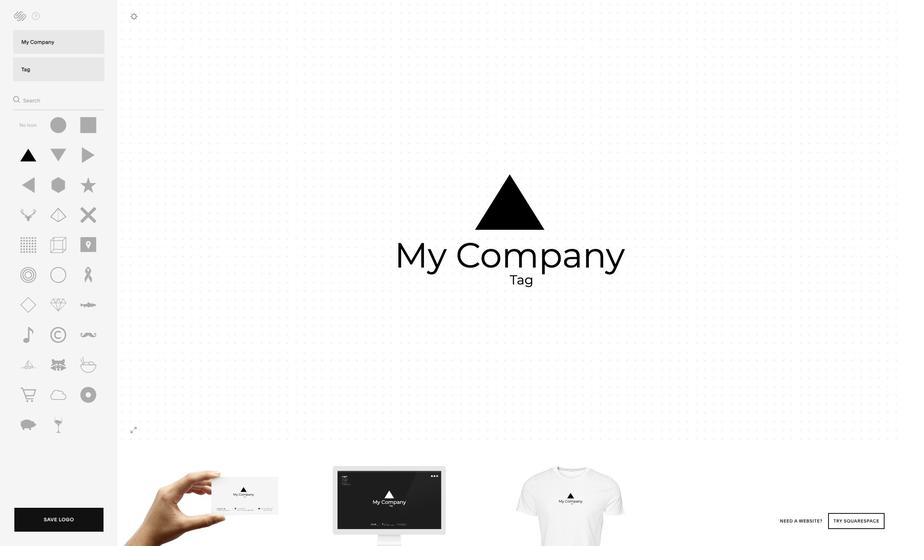 Task type: vqa. For each thing, say whether or not it's contained in the screenshot.
bottommost 'get'
no



Task type: describe. For each thing, give the bounding box(es) containing it.
search link
[[13, 94, 40, 105]]

try squarespace link
[[829, 514, 885, 530]]

save
[[44, 517, 57, 523]]

no icon
[[19, 122, 37, 128]]

Tagline text field
[[13, 57, 104, 81]]

Name text field
[[13, 30, 104, 54]]

try squarespace
[[834, 519, 880, 525]]

start over image
[[11, 8, 29, 24]]

need a website?
[[780, 519, 824, 525]]

need
[[780, 519, 793, 525]]

website?
[[799, 519, 823, 525]]

save logo
[[44, 517, 74, 523]]



Task type: locate. For each thing, give the bounding box(es) containing it.
squarespace
[[844, 519, 880, 525]]

search
[[23, 97, 40, 104]]

logo
[[59, 517, 74, 523]]

try
[[834, 519, 843, 525]]

help image
[[27, 8, 44, 24]]

icon
[[27, 122, 37, 128]]

save logo button
[[14, 509, 104, 535]]

a
[[795, 519, 798, 525]]

no
[[19, 122, 26, 128]]



